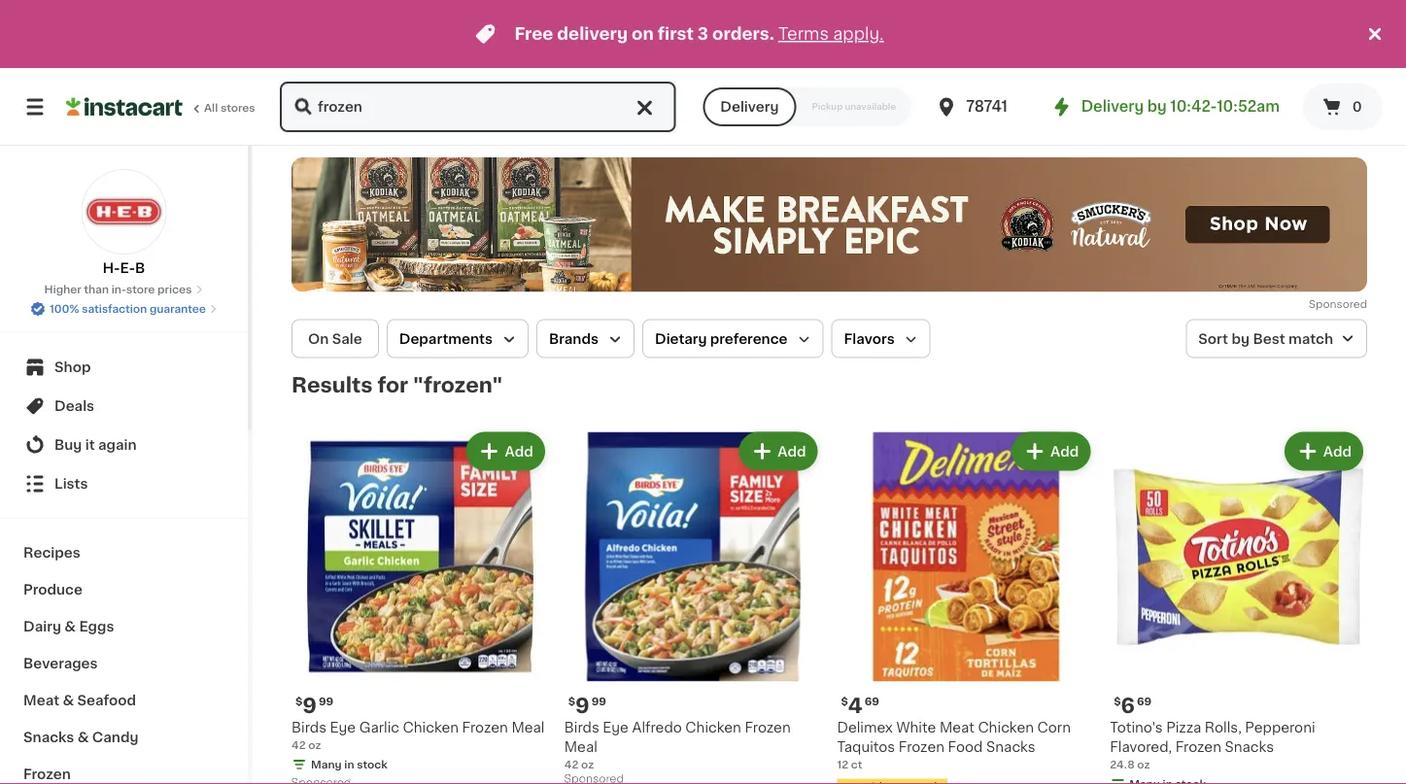 Task type: vqa. For each thing, say whether or not it's contained in the screenshot.
Try Instacart+ for unlimited free delivery and more's Learn
no



Task type: locate. For each thing, give the bounding box(es) containing it.
beverages
[[23, 657, 98, 671]]

0 horizontal spatial 9
[[303, 696, 317, 716]]

0 horizontal spatial chicken
[[403, 722, 459, 735]]

sponsored badge image down many
[[292, 778, 350, 785]]

2 vertical spatial &
[[77, 731, 89, 745]]

1 product group from the left
[[292, 428, 549, 785]]

$ 9 99
[[296, 696, 334, 716], [569, 696, 607, 716]]

chicken for 9
[[686, 722, 742, 735]]

flavored,
[[1111, 741, 1173, 755]]

prices
[[158, 284, 192, 295]]

dairy
[[23, 620, 61, 634]]

2 horizontal spatial oz
[[1138, 760, 1151, 771]]

eye left alfredo
[[603, 722, 629, 735]]

by for delivery
[[1148, 100, 1167, 114]]

b
[[135, 262, 145, 275]]

flavors
[[844, 332, 895, 346]]

1 chicken from the left
[[403, 722, 459, 735]]

garlic
[[359, 722, 400, 735]]

add button for birds eye garlic chicken frozen meal
[[468, 434, 543, 469]]

2 add button from the left
[[741, 434, 816, 469]]

add for birds eye alfredo chicken frozen meal
[[778, 445, 806, 458]]

chicken inside birds eye garlic chicken frozen meal 42 oz
[[403, 722, 459, 735]]

2 eye from the left
[[603, 722, 629, 735]]

99 up many
[[319, 697, 334, 707]]

1 $ 9 99 from the left
[[296, 696, 334, 716]]

100% satisfaction guarantee button
[[30, 298, 218, 317]]

add for delimex white meat chicken corn taquitos frozen food snacks
[[1051, 445, 1079, 458]]

2 birds from the left
[[565, 722, 600, 735]]

best
[[1254, 332, 1286, 346]]

1 horizontal spatial 9
[[576, 696, 590, 716]]

1 horizontal spatial 69
[[1138, 697, 1152, 707]]

1 horizontal spatial 99
[[592, 697, 607, 707]]

chicken up food at the bottom right
[[979, 722, 1034, 735]]

eggs
[[79, 620, 114, 634]]

0 horizontal spatial eye
[[330, 722, 356, 735]]

frozen inside totino's pizza rolls, pepperoni flavored, frozen snacks 24.8 oz
[[1176, 741, 1222, 755]]

snacks inside the delimex white meat chicken corn taquitos frozen food snacks 12 ct
[[987, 741, 1036, 755]]

birds inside birds eye garlic chicken frozen meal 42 oz
[[292, 722, 327, 735]]

0 vertical spatial by
[[1148, 100, 1167, 114]]

42 inside birds eye garlic chicken frozen meal 42 oz
[[292, 741, 306, 751]]

4
[[849, 696, 863, 716]]

2 $ 9 99 from the left
[[569, 696, 607, 716]]

$ for birds eye garlic chicken frozen meal
[[296, 697, 303, 707]]

3 add button from the left
[[1014, 434, 1089, 469]]

seafood
[[77, 694, 136, 708]]

oz for garlic
[[308, 741, 321, 751]]

by for sort
[[1232, 332, 1250, 346]]

1 horizontal spatial delivery
[[1082, 100, 1144, 114]]

birds eye garlic chicken frozen meal 42 oz
[[292, 722, 545, 751]]

$ inside $ 4 69
[[841, 697, 849, 707]]

2 99 from the left
[[592, 697, 607, 707]]

6
[[1122, 696, 1136, 716]]

eye left garlic
[[330, 722, 356, 735]]

by
[[1148, 100, 1167, 114], [1232, 332, 1250, 346]]

2 9 from the left
[[576, 696, 590, 716]]

1 99 from the left
[[319, 697, 334, 707]]

78741 button
[[935, 80, 1052, 134]]

eye inside birds eye alfredo chicken frozen meal 42 oz
[[603, 722, 629, 735]]

1 vertical spatial meal
[[565, 741, 598, 755]]

birds
[[292, 722, 327, 735], [565, 722, 600, 735]]

apply.
[[834, 26, 884, 42]]

$ 9 99 for birds eye alfredo chicken frozen meal
[[569, 696, 607, 716]]

0 horizontal spatial meal
[[512, 722, 545, 735]]

1 horizontal spatial meal
[[565, 741, 598, 755]]

delivery
[[1082, 100, 1144, 114], [721, 100, 779, 114]]

& left eggs on the left bottom of page
[[64, 620, 76, 634]]

snacks down meat & seafood
[[23, 731, 74, 745]]

0 horizontal spatial delivery
[[721, 100, 779, 114]]

free
[[515, 26, 554, 42]]

totino's pizza rolls, pepperoni flavored, frozen snacks 24.8 oz
[[1111, 722, 1316, 771]]

3 add from the left
[[1051, 445, 1079, 458]]

42 for alfredo
[[565, 760, 579, 771]]

meat inside the delimex white meat chicken corn taquitos frozen food snacks 12 ct
[[940, 722, 975, 735]]

Best match Sort by field
[[1186, 319, 1368, 358]]

$ 4 69
[[841, 696, 880, 716]]

delivery inside delivery by 10:42-10:52am link
[[1082, 100, 1144, 114]]

h-
[[103, 262, 120, 275]]

in
[[345, 760, 354, 771]]

by right sort
[[1232, 332, 1250, 346]]

chicken inside the delimex white meat chicken corn taquitos frozen food snacks 12 ct
[[979, 722, 1034, 735]]

birds left alfredo
[[565, 722, 600, 735]]

sort by best match
[[1199, 332, 1334, 346]]

alfredo
[[632, 722, 682, 735]]

1 horizontal spatial meat
[[940, 722, 975, 735]]

chicken
[[403, 722, 459, 735], [686, 722, 742, 735], [979, 722, 1034, 735]]

meal inside birds eye garlic chicken frozen meal 42 oz
[[512, 722, 545, 735]]

1 horizontal spatial 42
[[565, 760, 579, 771]]

0 horizontal spatial 69
[[865, 697, 880, 707]]

99 up birds eye alfredo chicken frozen meal 42 oz
[[592, 697, 607, 707]]

oz
[[308, 741, 321, 751], [581, 760, 594, 771], [1138, 760, 1151, 771]]

meal inside birds eye alfredo chicken frozen meal 42 oz
[[565, 741, 598, 755]]

all stores link
[[66, 80, 257, 134]]

by left 10:42-
[[1148, 100, 1167, 114]]

brands
[[549, 332, 599, 346]]

snacks & candy link
[[12, 719, 236, 756]]

9 for birds eye garlic chicken frozen meal
[[303, 696, 317, 716]]

eye inside birds eye garlic chicken frozen meal 42 oz
[[330, 722, 356, 735]]

add button for birds eye alfredo chicken frozen meal
[[741, 434, 816, 469]]

2 horizontal spatial snacks
[[1226, 741, 1275, 755]]

1 vertical spatial by
[[1232, 332, 1250, 346]]

3 $ from the left
[[841, 697, 849, 707]]

1 horizontal spatial chicken
[[686, 722, 742, 735]]

limited time offer region
[[0, 0, 1364, 68]]

0 horizontal spatial 42
[[292, 741, 306, 751]]

4 product group from the left
[[1111, 428, 1368, 785]]

None search field
[[278, 80, 678, 134]]

3
[[698, 26, 709, 42]]

69 right 6
[[1138, 697, 1152, 707]]

69 for 4
[[865, 697, 880, 707]]

0 horizontal spatial 99
[[319, 697, 334, 707]]

1 $ from the left
[[296, 697, 303, 707]]

1 add button from the left
[[468, 434, 543, 469]]

& for meat
[[63, 694, 74, 708]]

0 horizontal spatial birds
[[292, 722, 327, 735]]

sponsored badge image down birds eye alfredo chicken frozen meal 42 oz
[[565, 775, 623, 785]]

dietary preference
[[655, 332, 788, 346]]

e-
[[120, 262, 135, 275]]

1 add from the left
[[505, 445, 534, 458]]

0 vertical spatial meat
[[23, 694, 59, 708]]

eye for garlic
[[330, 722, 356, 735]]

1 eye from the left
[[330, 722, 356, 735]]

69 right 4
[[865, 697, 880, 707]]

1 birds from the left
[[292, 722, 327, 735]]

3 product group from the left
[[838, 428, 1095, 785]]

2 $ from the left
[[569, 697, 576, 707]]

sponsored badge image for birds eye alfredo chicken frozen meal
[[565, 775, 623, 785]]

2 chicken from the left
[[686, 722, 742, 735]]

chicken inside birds eye alfredo chicken frozen meal 42 oz
[[686, 722, 742, 735]]

delivery left 10:42-
[[1082, 100, 1144, 114]]

69 inside $ 4 69
[[865, 697, 880, 707]]

1 horizontal spatial snacks
[[987, 741, 1036, 755]]

1 horizontal spatial oz
[[581, 760, 594, 771]]

1 horizontal spatial eye
[[603, 722, 629, 735]]

0 horizontal spatial $ 9 99
[[296, 696, 334, 716]]

higher than in-store prices link
[[44, 282, 204, 298]]

0
[[1353, 100, 1363, 114]]

1 vertical spatial &
[[63, 694, 74, 708]]

sort
[[1199, 332, 1229, 346]]

& left candy
[[77, 731, 89, 745]]

69 inside $ 6 69
[[1138, 697, 1152, 707]]

42 inside birds eye alfredo chicken frozen meal 42 oz
[[565, 760, 579, 771]]

$
[[296, 697, 303, 707], [569, 697, 576, 707], [841, 697, 849, 707], [1114, 697, 1122, 707]]

oz inside birds eye alfredo chicken frozen meal 42 oz
[[581, 760, 594, 771]]

birds inside birds eye alfredo chicken frozen meal 42 oz
[[565, 722, 600, 735]]

by inside best match sort by field
[[1232, 332, 1250, 346]]

oz inside birds eye garlic chicken frozen meal 42 oz
[[308, 741, 321, 751]]

0 horizontal spatial oz
[[308, 741, 321, 751]]

0 vertical spatial meal
[[512, 722, 545, 735]]

results for "frozen"
[[292, 375, 503, 396]]

sponsored badge image
[[565, 775, 623, 785], [292, 778, 350, 785]]

& down beverages
[[63, 694, 74, 708]]

add for birds eye garlic chicken frozen meal
[[505, 445, 534, 458]]

delimex
[[838, 722, 893, 735]]

snacks
[[23, 731, 74, 745], [987, 741, 1036, 755], [1226, 741, 1275, 755]]

birds eye alfredo chicken frozen meal 42 oz
[[565, 722, 791, 771]]

add button
[[468, 434, 543, 469], [741, 434, 816, 469], [1014, 434, 1089, 469], [1287, 434, 1362, 469]]

chicken right garlic
[[403, 722, 459, 735]]

snacks right food at the bottom right
[[987, 741, 1036, 755]]

by inside delivery by 10:42-10:52am link
[[1148, 100, 1167, 114]]

69
[[865, 697, 880, 707], [1138, 697, 1152, 707]]

lists
[[54, 477, 88, 491]]

meat up food at the bottom right
[[940, 722, 975, 735]]

dairy & eggs link
[[12, 609, 236, 646]]

2 horizontal spatial chicken
[[979, 722, 1034, 735]]

42
[[292, 741, 306, 751], [565, 760, 579, 771]]

9
[[303, 696, 317, 716], [576, 696, 590, 716]]

on
[[632, 26, 654, 42]]

departments
[[399, 332, 493, 346]]

2 add from the left
[[778, 445, 806, 458]]

1 9 from the left
[[303, 696, 317, 716]]

0 vertical spatial &
[[64, 620, 76, 634]]

meal for garlic
[[512, 722, 545, 735]]

meat down beverages
[[23, 694, 59, 708]]

h-e-b logo image
[[81, 169, 167, 255]]

produce link
[[12, 572, 236, 609]]

meal
[[512, 722, 545, 735], [565, 741, 598, 755]]

1 horizontal spatial $ 9 99
[[569, 696, 607, 716]]

1 vertical spatial meat
[[940, 722, 975, 735]]

delivery by 10:42-10:52am
[[1082, 100, 1280, 114]]

1 horizontal spatial by
[[1232, 332, 1250, 346]]

oz for alfredo
[[581, 760, 594, 771]]

for
[[378, 375, 408, 396]]

terms apply. link
[[779, 26, 884, 42]]

1 vertical spatial 42
[[565, 760, 579, 771]]

buy it again
[[54, 438, 137, 452]]

delivery down orders.
[[721, 100, 779, 114]]

0 vertical spatial 42
[[292, 741, 306, 751]]

0 horizontal spatial by
[[1148, 100, 1167, 114]]

4 $ from the left
[[1114, 697, 1122, 707]]

on
[[308, 332, 329, 346]]

1 horizontal spatial birds
[[565, 722, 600, 735]]

delivery inside delivery button
[[721, 100, 779, 114]]

1 69 from the left
[[865, 697, 880, 707]]

higher than in-store prices
[[44, 284, 192, 295]]

frozen inside birds eye alfredo chicken frozen meal 42 oz
[[745, 722, 791, 735]]

birds up many
[[292, 722, 327, 735]]

0 horizontal spatial sponsored badge image
[[292, 778, 350, 785]]

product group
[[292, 428, 549, 785], [565, 428, 822, 785], [838, 428, 1095, 785], [1111, 428, 1368, 785]]

snacks down the rolls,
[[1226, 741, 1275, 755]]

3 chicken from the left
[[979, 722, 1034, 735]]

birds for garlic
[[292, 722, 327, 735]]

0 horizontal spatial meat
[[23, 694, 59, 708]]

1 horizontal spatial sponsored badge image
[[565, 775, 623, 785]]

2 69 from the left
[[1138, 697, 1152, 707]]

chicken right alfredo
[[686, 722, 742, 735]]

$ for birds eye alfredo chicken frozen meal
[[569, 697, 576, 707]]

$ inside $ 6 69
[[1114, 697, 1122, 707]]



Task type: describe. For each thing, give the bounding box(es) containing it.
again
[[98, 438, 137, 452]]

0 horizontal spatial snacks
[[23, 731, 74, 745]]

delivery for delivery by 10:42-10:52am
[[1082, 100, 1144, 114]]

flavors button
[[832, 319, 931, 358]]

on sale
[[308, 332, 362, 346]]

guarantee
[[150, 304, 206, 315]]

results
[[292, 375, 373, 396]]

buy
[[54, 438, 82, 452]]

many
[[311, 760, 342, 771]]

& for dairy
[[64, 620, 76, 634]]

delivery
[[557, 26, 628, 42]]

in-
[[112, 284, 126, 295]]

99 for birds eye garlic chicken frozen meal
[[319, 697, 334, 707]]

food
[[948, 741, 983, 755]]

lists link
[[12, 465, 236, 504]]

preference
[[711, 332, 788, 346]]

stores
[[221, 103, 255, 113]]

99 for birds eye alfredo chicken frozen meal
[[592, 697, 607, 707]]

all
[[204, 103, 218, 113]]

snacks inside totino's pizza rolls, pepperoni flavored, frozen snacks 24.8 oz
[[1226, 741, 1275, 755]]

meal for alfredo
[[565, 741, 598, 755]]

4 add from the left
[[1324, 445, 1352, 458]]

product group containing 6
[[1111, 428, 1368, 785]]

it
[[85, 438, 95, 452]]

birds for alfredo
[[565, 722, 600, 735]]

instacart logo image
[[66, 95, 183, 119]]

chicken for 4
[[979, 722, 1034, 735]]

meat & seafood link
[[12, 683, 236, 719]]

recipes
[[23, 546, 80, 560]]

pizza
[[1167, 722, 1202, 735]]

spo
[[1309, 298, 1331, 309]]

sale
[[332, 332, 362, 346]]

stock
[[357, 760, 388, 771]]

frozen inside the delimex white meat chicken corn taquitos frozen food snacks 12 ct
[[899, 741, 945, 755]]

oz inside totino's pizza rolls, pepperoni flavored, frozen snacks 24.8 oz
[[1138, 760, 1151, 771]]

shop link
[[12, 348, 236, 387]]

terms
[[779, 26, 829, 42]]

pepperoni
[[1246, 722, 1316, 735]]

ct
[[852, 760, 863, 771]]

Search field
[[280, 82, 676, 132]]

dairy & eggs
[[23, 620, 114, 634]]

100%
[[50, 304, 79, 315]]

69 for 6
[[1138, 697, 1152, 707]]

& for snacks
[[77, 731, 89, 745]]

100% satisfaction guarantee
[[50, 304, 206, 315]]

24.8
[[1111, 760, 1135, 771]]

totino's
[[1111, 722, 1163, 735]]

h-e-b
[[103, 262, 145, 275]]

taquitos
[[838, 741, 896, 755]]

shop
[[54, 361, 91, 374]]

2 product group from the left
[[565, 428, 822, 785]]

10:42-
[[1171, 100, 1217, 114]]

sponsored badge image for birds eye garlic chicken frozen meal
[[292, 778, 350, 785]]

match
[[1289, 332, 1334, 346]]

corn
[[1038, 722, 1071, 735]]

"frozen"
[[413, 375, 503, 396]]

rolls,
[[1205, 722, 1242, 735]]

delivery by 10:42-10:52am link
[[1051, 95, 1280, 119]]

brands button
[[537, 319, 635, 358]]

than
[[84, 284, 109, 295]]

produce
[[23, 583, 83, 597]]

12
[[838, 760, 849, 771]]

$ for totino's pizza rolls, pepperoni flavored, frozen snacks
[[1114, 697, 1122, 707]]

dietary preference button
[[643, 319, 824, 358]]

$ for delimex white meat chicken corn taquitos frozen food snacks
[[841, 697, 849, 707]]

buy it again link
[[12, 426, 236, 465]]

first
[[658, 26, 694, 42]]

recipes link
[[12, 535, 236, 572]]

h-e-b link
[[81, 169, 167, 278]]

candy
[[92, 731, 139, 745]]

deals
[[54, 400, 94, 413]]

4 add button from the left
[[1287, 434, 1362, 469]]

• sponsored: ad: smucker's natural peanut butter, kodiak breakfast foods and the headline make breakfast simply epic. shop now. image
[[292, 158, 1368, 292]]

$ 6 69
[[1114, 696, 1152, 716]]

eye for alfredo
[[603, 722, 629, 735]]

free delivery on first 3 orders. terms apply.
[[515, 26, 884, 42]]

beverages link
[[12, 646, 236, 683]]

10:52am
[[1217, 100, 1280, 114]]

store
[[126, 284, 155, 295]]

all stores
[[204, 103, 255, 113]]

on sale button
[[292, 319, 379, 358]]

dietary
[[655, 332, 707, 346]]

add button for delimex white meat chicken corn taquitos frozen food snacks
[[1014, 434, 1089, 469]]

service type group
[[703, 88, 912, 126]]

delimex white meat chicken corn taquitos frozen food snacks 12 ct
[[838, 722, 1071, 771]]

78741
[[967, 100, 1008, 114]]

deals link
[[12, 387, 236, 426]]

nsored
[[1331, 298, 1368, 309]]

$ 9 99 for birds eye garlic chicken frozen meal
[[296, 696, 334, 716]]

white
[[897, 722, 937, 735]]

9 for birds eye alfredo chicken frozen meal
[[576, 696, 590, 716]]

product group containing 4
[[838, 428, 1095, 785]]

departments button
[[387, 319, 529, 358]]

higher
[[44, 284, 81, 295]]

42 for garlic
[[292, 741, 306, 751]]

orders.
[[713, 26, 775, 42]]

delivery for delivery
[[721, 100, 779, 114]]

many in stock
[[311, 760, 388, 771]]

frozen link
[[12, 756, 236, 785]]

delivery button
[[703, 88, 797, 126]]

frozen inside birds eye garlic chicken frozen meal 42 oz
[[462, 722, 508, 735]]



